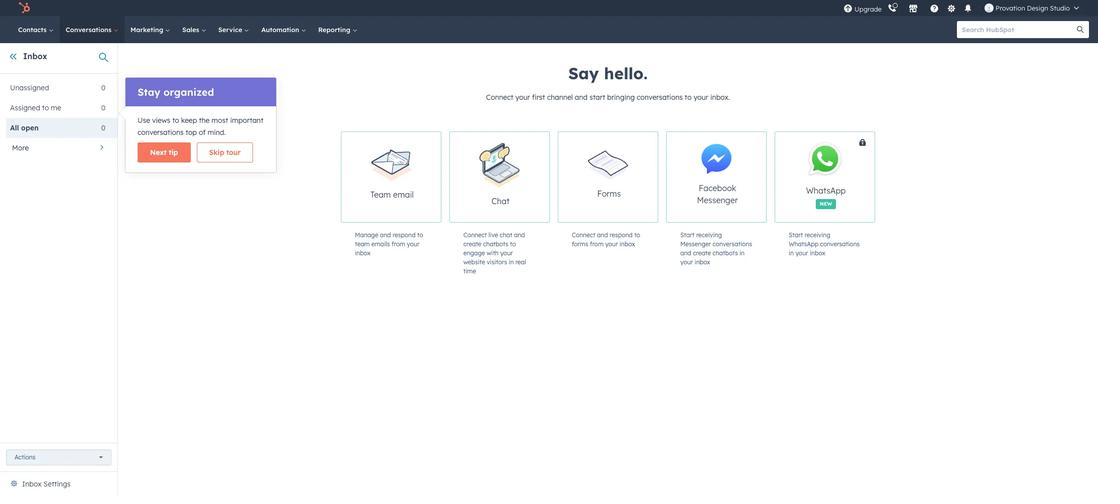 Task type: vqa. For each thing, say whether or not it's contained in the screenshot.
press to sort. ELEMENT
no



Task type: locate. For each thing, give the bounding box(es) containing it.
inbox settings
[[22, 480, 71, 489]]

1 respond from the left
[[393, 231, 416, 239]]

0 vertical spatial messenger
[[697, 195, 738, 205]]

james peterson image
[[985, 4, 994, 13]]

0 vertical spatial whatsapp
[[806, 186, 846, 196]]

1 horizontal spatial respond
[[610, 231, 633, 239]]

your
[[515, 93, 530, 102], [694, 93, 708, 102], [407, 241, 419, 248], [605, 241, 618, 248], [500, 250, 513, 257], [795, 250, 808, 257], [680, 259, 693, 266]]

whatsapp
[[806, 186, 846, 196], [789, 241, 819, 248]]

menu containing provation design studio
[[843, 0, 1086, 16]]

tip
[[169, 148, 178, 157]]

0 horizontal spatial start
[[680, 231, 695, 239]]

respond down forms
[[610, 231, 633, 239]]

from right forms
[[590, 241, 604, 248]]

2 receiving from the left
[[805, 231, 830, 239]]

inbox down contacts 'link'
[[23, 51, 47, 61]]

and inside connect live chat and create chatbots to engage with your website visitors in real time
[[514, 231, 525, 239]]

1 vertical spatial chatbots
[[713, 250, 738, 257]]

connect
[[486, 93, 513, 102], [463, 231, 487, 239], [572, 231, 595, 239]]

provation design studio
[[996, 4, 1070, 12]]

none checkbox containing whatsapp
[[775, 132, 912, 223]]

conversations inside use views to keep the most important conversations top of mind.
[[138, 128, 184, 137]]

connect up forms
[[572, 231, 595, 239]]

respond for forms
[[610, 231, 633, 239]]

chatbots inside start receiving messenger conversations and create chatbots in your inbox
[[713, 250, 738, 257]]

1 from from the left
[[392, 241, 405, 248]]

0 horizontal spatial create
[[463, 241, 481, 248]]

stay
[[138, 86, 160, 98]]

your inside connect live chat and create chatbots to engage with your website visitors in real time
[[500, 250, 513, 257]]

1 vertical spatial inbox
[[22, 480, 42, 489]]

0 left use
[[101, 124, 105, 133]]

2 start from the left
[[789, 231, 803, 239]]

all open
[[10, 124, 39, 133]]

first
[[532, 93, 545, 102]]

conversations
[[637, 93, 683, 102], [138, 128, 184, 137], [713, 241, 752, 248], [820, 241, 860, 248]]

messenger inside start receiving messenger conversations and create chatbots in your inbox
[[680, 241, 711, 248]]

2 respond from the left
[[610, 231, 633, 239]]

receiving down facebook messenger
[[696, 231, 722, 239]]

assigned to me
[[10, 103, 61, 112]]

your inside start receiving messenger conversations and create chatbots in your inbox
[[680, 259, 693, 266]]

connect live chat and create chatbots to engage with your website visitors in real time
[[463, 231, 526, 275]]

in inside connect live chat and create chatbots to engage with your website visitors in real time
[[509, 259, 514, 266]]

calling icon image
[[888, 4, 897, 13]]

use views to keep the most important conversations top of mind.
[[138, 116, 263, 137]]

0 for open
[[101, 124, 105, 133]]

start inside start receiving messenger conversations and create chatbots in your inbox
[[680, 231, 695, 239]]

connect left first
[[486, 93, 513, 102]]

3 0 from the top
[[101, 124, 105, 133]]

inbox left settings at left bottom
[[22, 480, 42, 489]]

upgrade image
[[844, 4, 853, 13]]

more
[[12, 144, 29, 153]]

0 vertical spatial chatbots
[[483, 241, 508, 248]]

conversations link
[[60, 16, 124, 43]]

inbox.
[[710, 93, 730, 102]]

1 vertical spatial create
[[693, 250, 711, 257]]

from inside connect and respond to forms from your inbox
[[590, 241, 604, 248]]

top
[[186, 128, 197, 137]]

0 horizontal spatial respond
[[393, 231, 416, 239]]

receiving inside start receiving whatsapp conversations in your inbox
[[805, 231, 830, 239]]

1 receiving from the left
[[696, 231, 722, 239]]

inbox
[[23, 51, 47, 61], [22, 480, 42, 489]]

automation
[[261, 26, 301, 34]]

0
[[101, 83, 105, 92], [101, 103, 105, 112], [101, 124, 105, 133]]

forms
[[597, 189, 621, 199]]

open
[[21, 124, 39, 133]]

engage
[[463, 250, 485, 257]]

the
[[199, 116, 210, 125]]

connect up engage
[[463, 231, 487, 239]]

conversations
[[66, 26, 113, 34]]

upgrade
[[855, 5, 882, 13]]

1 horizontal spatial in
[[740, 250, 745, 257]]

respond for team email
[[393, 231, 416, 239]]

2 vertical spatial 0
[[101, 124, 105, 133]]

from right emails
[[392, 241, 405, 248]]

0 horizontal spatial in
[[509, 259, 514, 266]]

with
[[487, 250, 499, 257]]

design
[[1027, 4, 1048, 12]]

to inside manage and respond to team emails from your inbox
[[417, 231, 423, 239]]

None checkbox
[[775, 132, 912, 223]]

most
[[212, 116, 228, 125]]

1 vertical spatial messenger
[[680, 241, 711, 248]]

1 vertical spatial 0
[[101, 103, 105, 112]]

receiving
[[696, 231, 722, 239], [805, 231, 830, 239]]

receiving inside start receiving messenger conversations and create chatbots in your inbox
[[696, 231, 722, 239]]

1 horizontal spatial receiving
[[805, 231, 830, 239]]

0 horizontal spatial receiving
[[696, 231, 722, 239]]

say hello.
[[568, 63, 648, 83]]

create
[[463, 241, 481, 248], [693, 250, 711, 257]]

0 left stay
[[101, 83, 105, 92]]

start inside start receiving whatsapp conversations in your inbox
[[789, 231, 803, 239]]

1 horizontal spatial create
[[693, 250, 711, 257]]

respond inside connect and respond to forms from your inbox
[[610, 231, 633, 239]]

studio
[[1050, 4, 1070, 12]]

marketplaces image
[[909, 5, 918, 14]]

1 start from the left
[[680, 231, 695, 239]]

Chat checkbox
[[449, 132, 550, 223]]

menu
[[843, 0, 1086, 16]]

0 vertical spatial 0
[[101, 83, 105, 92]]

start for start receiving messenger conversations and create chatbots in your inbox
[[680, 231, 695, 239]]

1 horizontal spatial chatbots
[[713, 250, 738, 257]]

whatsapp new
[[806, 186, 846, 207]]

create inside start receiving messenger conversations and create chatbots in your inbox
[[693, 250, 711, 257]]

inbox for inbox settings
[[22, 480, 42, 489]]

connect inside connect live chat and create chatbots to engage with your website visitors in real time
[[463, 231, 487, 239]]

to
[[685, 93, 692, 102], [42, 103, 49, 112], [172, 116, 179, 125], [417, 231, 423, 239], [634, 231, 640, 239], [510, 241, 516, 248]]

chatbots
[[483, 241, 508, 248], [713, 250, 738, 257]]

start
[[680, 231, 695, 239], [789, 231, 803, 239]]

from
[[392, 241, 405, 248], [590, 241, 604, 248]]

start for start receiving whatsapp conversations in your inbox
[[789, 231, 803, 239]]

0 vertical spatial create
[[463, 241, 481, 248]]

conversations inside start receiving messenger conversations and create chatbots in your inbox
[[713, 241, 752, 248]]

conversations inside start receiving whatsapp conversations in your inbox
[[820, 241, 860, 248]]

1 horizontal spatial from
[[590, 241, 604, 248]]

Team email checkbox
[[341, 132, 441, 223]]

messenger
[[697, 195, 738, 205], [680, 241, 711, 248]]

0 horizontal spatial chatbots
[[483, 241, 508, 248]]

connect inside connect and respond to forms from your inbox
[[572, 231, 595, 239]]

inbox
[[620, 241, 635, 248], [355, 250, 371, 257], [810, 250, 825, 257], [695, 259, 710, 266]]

help button
[[926, 0, 943, 16]]

reporting link
[[312, 16, 363, 43]]

2 from from the left
[[590, 241, 604, 248]]

service link
[[212, 16, 255, 43]]

respond inside manage and respond to team emails from your inbox
[[393, 231, 416, 239]]

start receiving whatsapp conversations in your inbox
[[789, 231, 860, 257]]

2 0 from the top
[[101, 103, 105, 112]]

unassigned
[[10, 83, 49, 92]]

1 vertical spatial whatsapp
[[789, 241, 819, 248]]

facebook
[[699, 183, 736, 193]]

in
[[740, 250, 745, 257], [789, 250, 794, 257], [509, 259, 514, 266]]

respond
[[393, 231, 416, 239], [610, 231, 633, 239]]

receiving down new at the top
[[805, 231, 830, 239]]

0 horizontal spatial from
[[392, 241, 405, 248]]

connect and respond to forms from your inbox
[[572, 231, 640, 248]]

0 right me on the top left
[[101, 103, 105, 112]]

messenger inside option
[[697, 195, 738, 205]]

next tip button
[[138, 143, 191, 163]]

receiving for whatsapp
[[805, 231, 830, 239]]

connect for chat
[[463, 231, 487, 239]]

0 vertical spatial inbox
[[23, 51, 47, 61]]

contacts link
[[12, 16, 60, 43]]

me
[[51, 103, 61, 112]]

settings
[[43, 480, 71, 489]]

1 horizontal spatial start
[[789, 231, 803, 239]]

stay organized
[[138, 86, 214, 98]]

respond right manage
[[393, 231, 416, 239]]

start receiving messenger conversations and create chatbots in your inbox
[[680, 231, 752, 266]]

2 horizontal spatial in
[[789, 250, 794, 257]]



Task type: describe. For each thing, give the bounding box(es) containing it.
inbox settings link
[[22, 478, 71, 491]]

skip
[[209, 148, 224, 157]]

chat
[[500, 231, 512, 239]]

team
[[355, 241, 370, 248]]

team email
[[370, 190, 414, 200]]

help image
[[930, 5, 939, 14]]

notifications image
[[964, 5, 973, 14]]

contacts
[[18, 26, 49, 34]]

next tip
[[150, 148, 178, 157]]

use
[[138, 116, 150, 125]]

forms
[[572, 241, 588, 248]]

service
[[218, 26, 244, 34]]

important
[[230, 116, 263, 125]]

in inside start receiving messenger conversations and create chatbots in your inbox
[[740, 250, 745, 257]]

facebook messenger
[[697, 183, 738, 205]]

time
[[463, 268, 476, 275]]

your inside connect and respond to forms from your inbox
[[605, 241, 618, 248]]

tour
[[226, 148, 241, 157]]

calling icon button
[[884, 2, 901, 15]]

marketing
[[130, 26, 165, 34]]

hubspot link
[[12, 2, 38, 14]]

bringing
[[607, 93, 635, 102]]

and inside start receiving messenger conversations and create chatbots in your inbox
[[680, 250, 691, 257]]

your inside start receiving whatsapp conversations in your inbox
[[795, 250, 808, 257]]

organized
[[163, 86, 214, 98]]

actions button
[[6, 450, 111, 466]]

and inside connect and respond to forms from your inbox
[[597, 231, 608, 239]]

sales link
[[176, 16, 212, 43]]

new
[[820, 201, 832, 207]]

emails
[[371, 241, 390, 248]]

skip tour
[[209, 148, 241, 157]]

marketplaces button
[[903, 0, 924, 16]]

channel
[[547, 93, 573, 102]]

chat
[[492, 196, 510, 206]]

inbox for inbox
[[23, 51, 47, 61]]

website
[[463, 259, 485, 266]]

next
[[150, 148, 167, 157]]

Facebook Messenger checkbox
[[666, 132, 767, 223]]

whatsapp inside start receiving whatsapp conversations in your inbox
[[789, 241, 819, 248]]

create inside connect live chat and create chatbots to engage with your website visitors in real time
[[463, 241, 481, 248]]

reporting
[[318, 26, 352, 34]]

provation
[[996, 4, 1025, 12]]

inbox inside start receiving messenger conversations and create chatbots in your inbox
[[695, 259, 710, 266]]

settings image
[[947, 4, 956, 13]]

receiving for messenger
[[696, 231, 722, 239]]

start
[[590, 93, 605, 102]]

search image
[[1077, 26, 1084, 33]]

live
[[489, 231, 498, 239]]

inbox inside manage and respond to team emails from your inbox
[[355, 250, 371, 257]]

automation link
[[255, 16, 312, 43]]

in inside start receiving whatsapp conversations in your inbox
[[789, 250, 794, 257]]

views
[[152, 116, 170, 125]]

email
[[393, 190, 414, 200]]

your inside manage and respond to team emails from your inbox
[[407, 241, 419, 248]]

skip tour button
[[197, 143, 253, 163]]

settings link
[[945, 3, 958, 13]]

and inside manage and respond to team emails from your inbox
[[380, 231, 391, 239]]

to inside connect and respond to forms from your inbox
[[634, 231, 640, 239]]

marketing link
[[124, 16, 176, 43]]

real
[[515, 259, 526, 266]]

chatbots inside connect live chat and create chatbots to engage with your website visitors in real time
[[483, 241, 508, 248]]

search button
[[1072, 21, 1089, 38]]

connect your first channel and start bringing conversations to your inbox.
[[486, 93, 730, 102]]

connect for forms
[[572, 231, 595, 239]]

keep
[[181, 116, 197, 125]]

visitors
[[487, 259, 507, 266]]

say
[[568, 63, 599, 83]]

hubspot image
[[18, 2, 30, 14]]

0 for to
[[101, 103, 105, 112]]

inbox inside connect and respond to forms from your inbox
[[620, 241, 635, 248]]

all
[[10, 124, 19, 133]]

assigned
[[10, 103, 40, 112]]

manage and respond to team emails from your inbox
[[355, 231, 423, 257]]

team
[[370, 190, 391, 200]]

mind.
[[208, 128, 226, 137]]

of
[[199, 128, 206, 137]]

notifications button
[[960, 0, 977, 16]]

Search HubSpot search field
[[957, 21, 1080, 38]]

to inside use views to keep the most important conversations top of mind.
[[172, 116, 179, 125]]

hello.
[[604, 63, 648, 83]]

inbox inside start receiving whatsapp conversations in your inbox
[[810, 250, 825, 257]]

manage
[[355, 231, 378, 239]]

from inside manage and respond to team emails from your inbox
[[392, 241, 405, 248]]

Forms checkbox
[[558, 132, 658, 223]]

to inside connect live chat and create chatbots to engage with your website visitors in real time
[[510, 241, 516, 248]]

actions
[[15, 454, 35, 461]]

provation design studio button
[[979, 0, 1085, 16]]

1 0 from the top
[[101, 83, 105, 92]]

sales
[[182, 26, 201, 34]]



